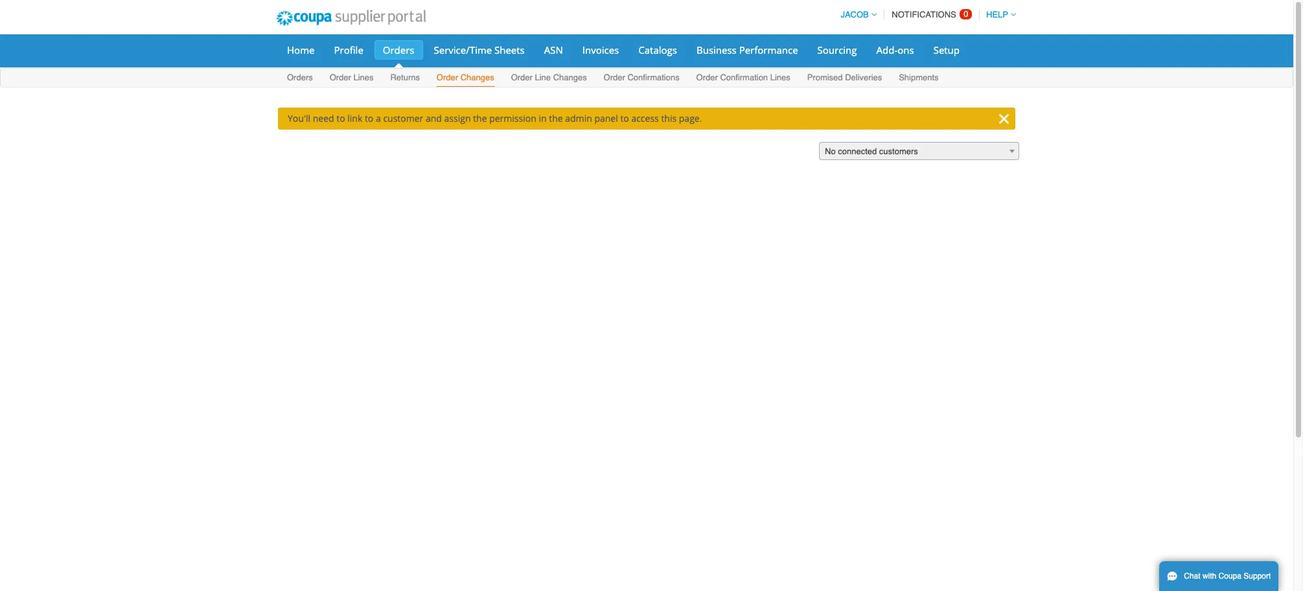 Task type: vqa. For each thing, say whether or not it's contained in the screenshot.
"Home" link
yes



Task type: describe. For each thing, give the bounding box(es) containing it.
customer
[[383, 112, 424, 124]]

1 lines from the left
[[354, 73, 374, 82]]

you'll
[[288, 112, 311, 124]]

no
[[825, 147, 836, 156]]

assign
[[444, 112, 471, 124]]

business performance
[[697, 43, 798, 56]]

returns
[[391, 73, 420, 82]]

promised
[[808, 73, 843, 82]]

panel
[[595, 112, 618, 124]]

2 to from the left
[[365, 112, 374, 124]]

chat
[[1185, 572, 1201, 581]]

link
[[348, 112, 363, 124]]

and
[[426, 112, 442, 124]]

asn
[[544, 43, 563, 56]]

order for order confirmations
[[604, 73, 626, 82]]

sourcing
[[818, 43, 857, 56]]

1 horizontal spatial orders link
[[375, 40, 423, 60]]

coupa
[[1219, 572, 1242, 581]]

sheets
[[495, 43, 525, 56]]

order confirmations link
[[603, 70, 681, 87]]

jacob
[[841, 10, 869, 19]]

returns link
[[390, 70, 421, 87]]

profile
[[334, 43, 364, 56]]

support
[[1244, 572, 1272, 581]]

changes inside order line changes "link"
[[553, 73, 587, 82]]

No connected customers text field
[[820, 143, 1019, 161]]

order for order confirmation lines
[[697, 73, 718, 82]]

catalogs
[[639, 43, 677, 56]]

need
[[313, 112, 334, 124]]

No connected customers field
[[819, 142, 1020, 161]]

no connected customers
[[825, 147, 919, 156]]

1 vertical spatial orders link
[[287, 70, 314, 87]]

sourcing link
[[809, 40, 866, 60]]

1 to from the left
[[337, 112, 345, 124]]

setup link
[[926, 40, 969, 60]]

order for order line changes
[[511, 73, 533, 82]]

1 the from the left
[[473, 112, 487, 124]]

catalogs link
[[630, 40, 686, 60]]

3 to from the left
[[621, 112, 629, 124]]

home link
[[279, 40, 323, 60]]

shipments
[[899, 73, 939, 82]]

service/time sheets
[[434, 43, 525, 56]]

connected
[[838, 147, 877, 156]]

access
[[632, 112, 659, 124]]

promised deliveries
[[808, 73, 883, 82]]

service/time sheets link
[[426, 40, 533, 60]]

shipments link
[[899, 70, 940, 87]]

help
[[987, 10, 1009, 19]]

ons
[[898, 43, 915, 56]]

notifications 0
[[892, 9, 969, 19]]

invoices link
[[574, 40, 628, 60]]

order changes link
[[436, 70, 495, 87]]

line
[[535, 73, 551, 82]]

order confirmation lines link
[[696, 70, 791, 87]]

0
[[964, 9, 969, 19]]

chat with coupa support
[[1185, 572, 1272, 581]]



Task type: locate. For each thing, give the bounding box(es) containing it.
the right in at the top of page
[[549, 112, 563, 124]]

asn link
[[536, 40, 572, 60]]

lines down profile link
[[354, 73, 374, 82]]

2 order from the left
[[437, 73, 458, 82]]

changes inside order changes link
[[461, 73, 495, 82]]

jacob link
[[835, 10, 877, 19]]

1 vertical spatial orders
[[287, 73, 313, 82]]

to right 'panel'
[[621, 112, 629, 124]]

orders up returns
[[383, 43, 415, 56]]

to left link
[[337, 112, 345, 124]]

0 horizontal spatial orders
[[287, 73, 313, 82]]

order changes
[[437, 73, 495, 82]]

3 order from the left
[[511, 73, 533, 82]]

page.
[[679, 112, 702, 124]]

orders for the rightmost orders link
[[383, 43, 415, 56]]

order down invoices link
[[604, 73, 626, 82]]

add-ons
[[877, 43, 915, 56]]

4 order from the left
[[604, 73, 626, 82]]

0 vertical spatial orders link
[[375, 40, 423, 60]]

admin
[[565, 112, 592, 124]]

navigation containing notifications 0
[[835, 2, 1017, 27]]

2 the from the left
[[549, 112, 563, 124]]

orders link down the home
[[287, 70, 314, 87]]

service/time
[[434, 43, 492, 56]]

confirmations
[[628, 73, 680, 82]]

permission
[[490, 112, 537, 124]]

orders down the home
[[287, 73, 313, 82]]

promised deliveries link
[[807, 70, 883, 87]]

order down business
[[697, 73, 718, 82]]

5 order from the left
[[697, 73, 718, 82]]

business performance link
[[688, 40, 807, 60]]

the
[[473, 112, 487, 124], [549, 112, 563, 124]]

1 horizontal spatial changes
[[553, 73, 587, 82]]

order inside "link"
[[511, 73, 533, 82]]

orders
[[383, 43, 415, 56], [287, 73, 313, 82]]

changes right line on the top of the page
[[553, 73, 587, 82]]

1 horizontal spatial the
[[549, 112, 563, 124]]

2 lines from the left
[[771, 73, 791, 82]]

coupa supplier portal image
[[268, 2, 435, 34]]

order left line on the top of the page
[[511, 73, 533, 82]]

confirmation
[[721, 73, 768, 82]]

lines
[[354, 73, 374, 82], [771, 73, 791, 82]]

to
[[337, 112, 345, 124], [365, 112, 374, 124], [621, 112, 629, 124]]

the right "assign"
[[473, 112, 487, 124]]

setup
[[934, 43, 960, 56]]

order line changes
[[511, 73, 587, 82]]

this
[[662, 112, 677, 124]]

orders for bottom orders link
[[287, 73, 313, 82]]

order for order changes
[[437, 73, 458, 82]]

orders link
[[375, 40, 423, 60], [287, 70, 314, 87]]

order confirmation lines
[[697, 73, 791, 82]]

notifications
[[892, 10, 957, 19]]

help link
[[981, 10, 1017, 19]]

0 horizontal spatial lines
[[354, 73, 374, 82]]

deliveries
[[846, 73, 883, 82]]

orders link up returns
[[375, 40, 423, 60]]

order for order lines
[[330, 73, 351, 82]]

business
[[697, 43, 737, 56]]

with
[[1203, 572, 1217, 581]]

2 horizontal spatial to
[[621, 112, 629, 124]]

0 horizontal spatial changes
[[461, 73, 495, 82]]

1 horizontal spatial to
[[365, 112, 374, 124]]

order lines
[[330, 73, 374, 82]]

0 vertical spatial orders
[[383, 43, 415, 56]]

home
[[287, 43, 315, 56]]

1 horizontal spatial orders
[[383, 43, 415, 56]]

lines down the performance
[[771, 73, 791, 82]]

1 horizontal spatial lines
[[771, 73, 791, 82]]

you'll need to link to a customer and assign the permission in the admin panel to access this page.
[[288, 112, 702, 124]]

chat with coupa support button
[[1160, 561, 1279, 591]]

order down service/time
[[437, 73, 458, 82]]

invoices
[[583, 43, 619, 56]]

add-
[[877, 43, 898, 56]]

order down the profile
[[330, 73, 351, 82]]

changes
[[461, 73, 495, 82], [553, 73, 587, 82]]

order lines link
[[329, 70, 374, 87]]

0 horizontal spatial the
[[473, 112, 487, 124]]

navigation
[[835, 2, 1017, 27]]

order
[[330, 73, 351, 82], [437, 73, 458, 82], [511, 73, 533, 82], [604, 73, 626, 82], [697, 73, 718, 82]]

add-ons link
[[868, 40, 923, 60]]

0 horizontal spatial orders link
[[287, 70, 314, 87]]

1 changes from the left
[[461, 73, 495, 82]]

order confirmations
[[604, 73, 680, 82]]

performance
[[740, 43, 798, 56]]

to left a at the left top of the page
[[365, 112, 374, 124]]

profile link
[[326, 40, 372, 60]]

order line changes link
[[511, 70, 588, 87]]

customers
[[880, 147, 919, 156]]

2 changes from the left
[[553, 73, 587, 82]]

1 order from the left
[[330, 73, 351, 82]]

0 horizontal spatial to
[[337, 112, 345, 124]]

changes down service/time sheets
[[461, 73, 495, 82]]

in
[[539, 112, 547, 124]]

a
[[376, 112, 381, 124]]



